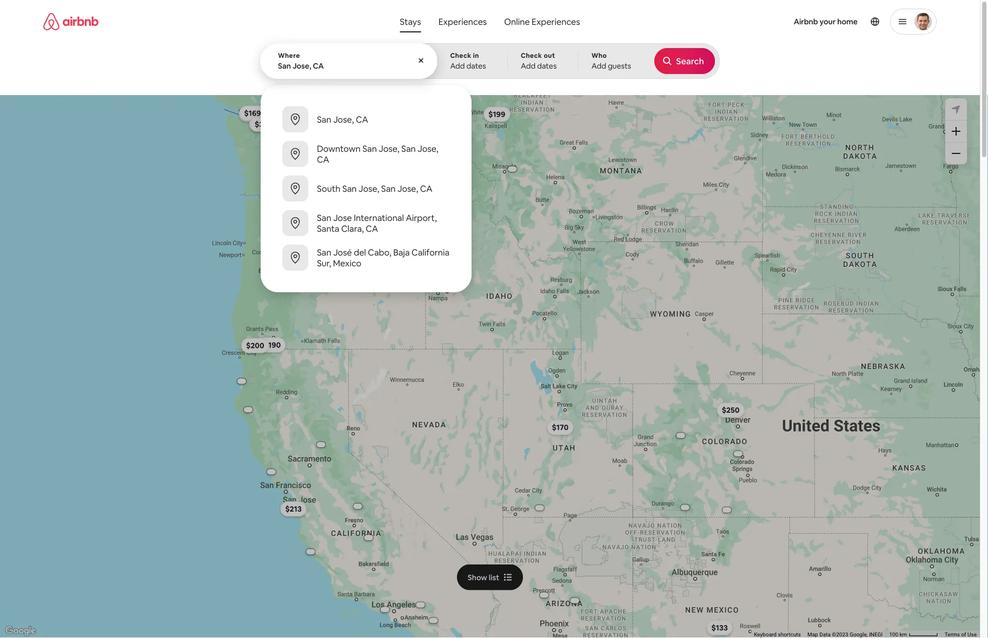 Task type: describe. For each thing, give the bounding box(es) containing it.
$190 button
[[259, 338, 286, 353]]

experiences button
[[430, 11, 496, 32]]

ca inside san jose international airport, santa clara, ca
[[366, 223, 378, 234]]

terms of use
[[945, 632, 977, 639]]

profile element
[[598, 0, 937, 43]]

san jose international airport, santa clara, ca
[[317, 212, 437, 234]]

$280 button
[[289, 142, 317, 157]]

airbnb your home
[[794, 17, 858, 27]]

parks
[[623, 69, 640, 77]]

tiny homes
[[544, 69, 579, 78]]

$169 button
[[239, 106, 266, 121]]

stays button
[[391, 11, 430, 32]]

where
[[278, 51, 300, 60]]

google,
[[850, 632, 868, 639]]

$190
[[264, 341, 281, 350]]

design
[[709, 69, 731, 78]]

homes
[[558, 69, 579, 78]]

group containing iconic cities
[[43, 43, 751, 85]]

100 km
[[889, 632, 909, 639]]

shortcuts
[[778, 632, 801, 639]]

$213 button
[[280, 502, 307, 517]]

1 horizontal spatial $199
[[489, 109, 506, 119]]

ca inside the south san jose, san jose, ca option
[[420, 183, 433, 194]]

add for check out add dates
[[521, 61, 536, 71]]

$250 for the middle $250 button
[[302, 209, 320, 218]]

zoom in image
[[952, 127, 961, 136]]

home
[[838, 17, 858, 27]]

use
[[968, 632, 977, 639]]

keyboard
[[754, 632, 777, 639]]

ca inside the san jose, ca option
[[356, 114, 368, 125]]

baja
[[393, 247, 410, 258]]

$223 button
[[239, 107, 266, 122]]

keyboard shortcuts button
[[754, 632, 801, 639]]

list
[[489, 573, 499, 583]]

stays
[[400, 16, 421, 27]]

online experiences link
[[496, 11, 589, 32]]

$169
[[244, 108, 261, 118]]

$213
[[285, 505, 302, 514]]

cabins
[[302, 69, 323, 78]]

guests
[[608, 61, 631, 71]]

out
[[544, 51, 555, 60]]

Where field
[[278, 61, 419, 71]]

$328
[[266, 142, 284, 152]]

$130
[[274, 124, 291, 134]]

dates for check out add dates
[[537, 61, 557, 71]]

show list
[[468, 573, 499, 583]]

zoom out image
[[952, 149, 961, 158]]

dates for check in add dates
[[467, 61, 486, 71]]

terms of use link
[[945, 632, 977, 639]]

$250 for right $250 button
[[722, 406, 740, 416]]

airbnb
[[794, 17, 818, 27]]

beachfront
[[392, 69, 427, 78]]

$439
[[254, 119, 272, 129]]

show list button
[[457, 565, 523, 591]]

$130 $280
[[274, 124, 312, 155]]

$280
[[294, 145, 312, 155]]

airbnb your home link
[[787, 10, 864, 33]]

del
[[354, 247, 366, 258]]

south san jose, san jose, ca
[[317, 183, 433, 194]]

who
[[592, 51, 607, 60]]

100
[[889, 632, 899, 639]]

sur,
[[317, 258, 331, 269]]

map data ©2023 google, inegi
[[808, 632, 883, 639]]

$170 button
[[547, 420, 574, 436]]

cities
[[263, 69, 280, 77]]

2 horizontal spatial $250 button
[[717, 403, 745, 418]]

tiny
[[544, 69, 557, 78]]

santa
[[317, 223, 339, 234]]

international
[[354, 212, 404, 223]]

your
[[820, 17, 836, 27]]

$439 button
[[249, 117, 277, 132]]

online experiences
[[504, 16, 580, 27]]

$328 button
[[262, 139, 289, 155]]

$319 button
[[250, 117, 276, 132]]

$247
[[287, 172, 305, 181]]

0 vertical spatial $199 button
[[275, 88, 301, 103]]

experiences inside button
[[439, 16, 487, 27]]

google map
showing 126 stays. region
[[0, 85, 980, 639]]

$200 button
[[241, 338, 269, 354]]

san josé del cabo, baja california sur, mexico option
[[261, 241, 472, 275]]

$200
[[246, 341, 264, 351]]

san inside san jose international airport, santa clara, ca
[[317, 212, 331, 223]]

map
[[808, 632, 818, 639]]

search suggestions list box
[[261, 94, 472, 284]]

0 vertical spatial $199
[[279, 91, 296, 101]]



Task type: locate. For each thing, give the bounding box(es) containing it.
iconic
[[244, 69, 262, 77]]

check in add dates
[[450, 51, 486, 71]]

dates
[[467, 61, 486, 71], [537, 61, 557, 71]]

$130 button
[[269, 122, 296, 137]]

terms
[[945, 632, 960, 639]]

add inside check out add dates
[[521, 61, 536, 71]]

data
[[820, 632, 831, 639]]

cabo,
[[368, 247, 391, 258]]

check for check in add dates
[[450, 51, 472, 60]]

jose
[[333, 212, 352, 223]]

san jose, ca option
[[261, 102, 472, 137]]

online
[[504, 16, 530, 27]]

san jose, ca
[[317, 114, 368, 125]]

1 horizontal spatial experiences
[[532, 16, 580, 27]]

dates down out
[[537, 61, 557, 71]]

1 horizontal spatial $250 button
[[297, 206, 324, 221]]

who add guests
[[592, 51, 631, 71]]

add down who
[[592, 61, 606, 71]]

san
[[317, 114, 331, 125], [363, 143, 377, 154], [401, 143, 416, 154], [342, 183, 357, 194], [381, 183, 396, 194], [317, 212, 331, 223], [317, 247, 331, 258]]

treehouses
[[491, 69, 527, 78]]

dates inside check out add dates
[[537, 61, 557, 71]]

None search field
[[260, 0, 720, 293]]

1 horizontal spatial $250
[[302, 209, 320, 218]]

1 vertical spatial $199
[[489, 109, 506, 119]]

ca right $280
[[317, 154, 329, 165]]

1 vertical spatial $199 button
[[484, 107, 510, 122]]

downtown
[[317, 143, 361, 154]]

national parks
[[596, 69, 640, 77]]

check inside check in add dates
[[450, 51, 472, 60]]

stays tab panel
[[260, 43, 720, 293]]

san jose international airport, santa clara, ca option
[[261, 206, 472, 241]]

of
[[962, 632, 966, 639]]

josé
[[333, 247, 352, 258]]

san inside "san josé del cabo, baja california sur, mexico"
[[317, 247, 331, 258]]

add
[[450, 61, 465, 71], [521, 61, 536, 71], [592, 61, 606, 71]]

$199 button down treehouses
[[484, 107, 510, 122]]

km
[[900, 632, 907, 639]]

$133
[[712, 624, 728, 633]]

what can we help you find? tab list
[[391, 11, 496, 32]]

downtown san jose, san jose, ca option
[[261, 137, 472, 171]]

1 vertical spatial $250
[[302, 209, 320, 218]]

2 experiences from the left
[[532, 16, 580, 27]]

0 horizontal spatial $199
[[279, 91, 296, 101]]

ca up downtown san jose, san jose, ca option
[[356, 114, 368, 125]]

experiences
[[439, 16, 487, 27], [532, 16, 580, 27]]

group
[[43, 43, 751, 85]]

experiences up in
[[439, 16, 487, 27]]

in
[[473, 51, 479, 60]]

$319
[[255, 119, 271, 129]]

check for check out add dates
[[521, 51, 542, 60]]

dates inside check in add dates
[[467, 61, 486, 71]]

keyboard shortcuts
[[754, 632, 801, 639]]

1 horizontal spatial dates
[[537, 61, 557, 71]]

0 horizontal spatial check
[[450, 51, 472, 60]]

national
[[596, 69, 622, 77]]

add for check in add dates
[[450, 61, 465, 71]]

1 dates from the left
[[467, 61, 486, 71]]

check inside check out add dates
[[521, 51, 542, 60]]

ca inside downtown san jose, san jose, ca
[[317, 154, 329, 165]]

add down the 'experiences' button
[[450, 61, 465, 71]]

iconic cities
[[244, 69, 280, 77]]

check left in
[[450, 51, 472, 60]]

$199 button
[[275, 88, 301, 103], [484, 107, 510, 122]]

0 vertical spatial $250 button
[[263, 112, 291, 128]]

inegi
[[869, 632, 883, 639]]

show
[[468, 573, 487, 583]]

ca up airport,
[[420, 183, 433, 194]]

1 experiences from the left
[[439, 16, 487, 27]]

add inside "who add guests"
[[592, 61, 606, 71]]

add inside check in add dates
[[450, 61, 465, 71]]

check left out
[[521, 51, 542, 60]]

1 add from the left
[[450, 61, 465, 71]]

0 horizontal spatial $250 button
[[263, 112, 291, 128]]

airport,
[[406, 212, 437, 223]]

1 horizontal spatial add
[[521, 61, 536, 71]]

3 add from the left
[[592, 61, 606, 71]]

1 horizontal spatial $199 button
[[484, 107, 510, 122]]

2 vertical spatial $250 button
[[717, 403, 745, 418]]

$199 down treehouses
[[489, 109, 506, 119]]

$199 button down cities
[[275, 88, 301, 103]]

ca right clara,
[[366, 223, 378, 234]]

jose,
[[333, 114, 354, 125], [379, 143, 400, 154], [418, 143, 438, 154], [359, 183, 379, 194], [398, 183, 418, 194]]

none search field containing stays
[[260, 0, 720, 293]]

downtown san jose, san jose, ca
[[317, 143, 438, 165]]

0 horizontal spatial dates
[[467, 61, 486, 71]]

south san jose, san jose, ca option
[[261, 171, 472, 206]]

0 horizontal spatial add
[[450, 61, 465, 71]]

©2023
[[832, 632, 849, 639]]

0 horizontal spatial $250
[[268, 115, 286, 125]]

$259
[[323, 144, 340, 154]]

$319 $250
[[255, 115, 286, 129]]

0 horizontal spatial experiences
[[439, 16, 487, 27]]

2 horizontal spatial add
[[592, 61, 606, 71]]

dates down in
[[467, 61, 486, 71]]

domes
[[661, 69, 683, 78]]

$170
[[552, 423, 569, 433]]

lakefront
[[444, 69, 474, 78]]

$250 inside $319 $250
[[268, 115, 286, 125]]

2 dates from the left
[[537, 61, 557, 71]]

2 add from the left
[[521, 61, 536, 71]]

1 vertical spatial $250 button
[[297, 206, 324, 221]]

check
[[450, 51, 472, 60], [521, 51, 542, 60]]

$259 button
[[318, 142, 345, 157]]

2 vertical spatial $250
[[722, 406, 740, 416]]

check out add dates
[[521, 51, 557, 71]]

experiences up out
[[532, 16, 580, 27]]

san josé del cabo, baja california sur, mexico
[[317, 247, 450, 269]]

add left tiny
[[521, 61, 536, 71]]

$199 down cities
[[279, 91, 296, 101]]

1 check from the left
[[450, 51, 472, 60]]

$247 button
[[283, 169, 310, 184]]

100 km button
[[886, 631, 942, 639]]

google image
[[3, 625, 38, 639]]

1 horizontal spatial check
[[521, 51, 542, 60]]

$223
[[244, 110, 261, 119]]

clara,
[[341, 223, 364, 234]]

0 vertical spatial $250
[[268, 115, 286, 125]]

south
[[317, 183, 340, 194]]

0 horizontal spatial $199 button
[[275, 88, 301, 103]]

$133 button
[[707, 621, 733, 636]]

2 check from the left
[[521, 51, 542, 60]]

$250
[[268, 115, 286, 125], [302, 209, 320, 218], [722, 406, 740, 416]]

$199
[[279, 91, 296, 101], [489, 109, 506, 119]]

california
[[412, 247, 450, 258]]

2 horizontal spatial $250
[[722, 406, 740, 416]]



Task type: vqa. For each thing, say whether or not it's contained in the screenshot.
Change
no



